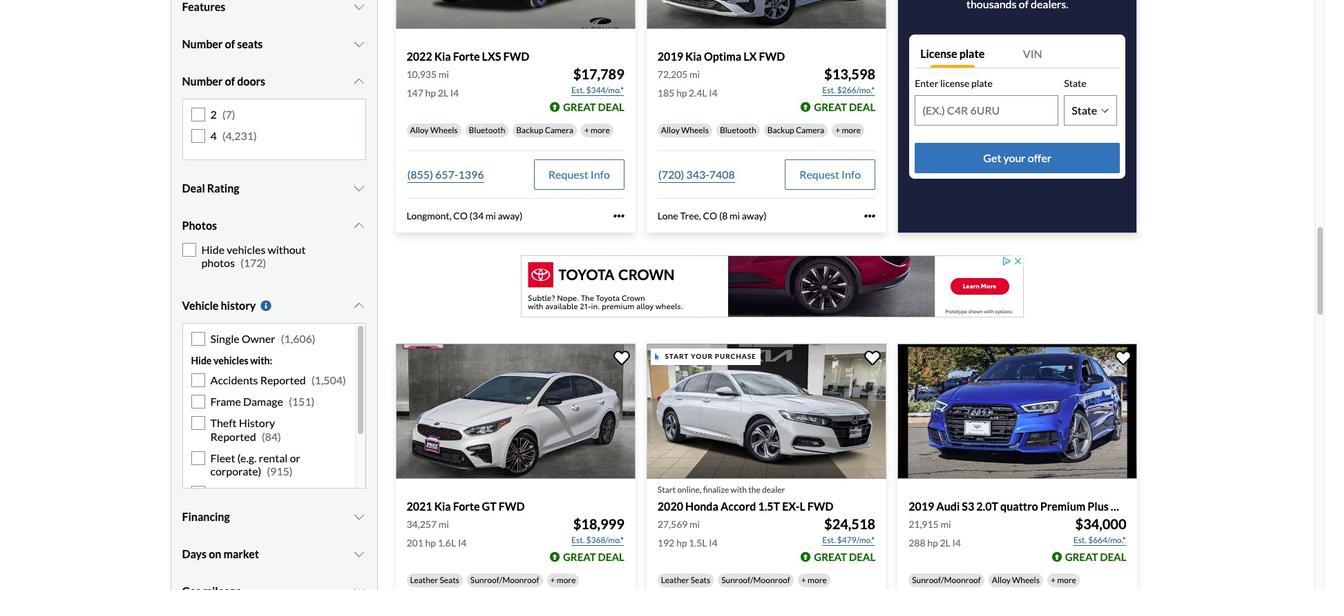 Task type: locate. For each thing, give the bounding box(es) containing it.
plate
[[960, 47, 985, 60], [972, 77, 993, 89]]

1 horizontal spatial request info button
[[785, 159, 876, 190]]

more for $24,518
[[808, 576, 827, 586]]

rental
[[259, 452, 288, 465]]

1 horizontal spatial alloy
[[661, 125, 680, 135]]

34,257
[[407, 519, 437, 531]]

1 vertical spatial of
[[225, 75, 235, 88]]

bluetooth
[[469, 125, 505, 135], [720, 125, 757, 135]]

1 vertical spatial start
[[658, 485, 676, 495]]

away)
[[498, 210, 523, 222], [742, 210, 767, 222]]

2l inside 10,935 mi 147 hp 2l i4
[[438, 87, 449, 99]]

1 horizontal spatial info
[[842, 168, 861, 181]]

great down est. $664/mo.* button
[[1065, 551, 1098, 564]]

photos
[[182, 219, 217, 232]]

mi up '1.6l'
[[439, 519, 449, 531]]

3 chevron down image from the top
[[352, 301, 366, 312]]

deal for $17,789
[[598, 101, 625, 113]]

est. inside $24,518 est. $479/mo.*
[[823, 536, 836, 546]]

1 horizontal spatial leather seats
[[661, 576, 711, 586]]

hp right 147
[[425, 87, 436, 99]]

1 leather seats from the left
[[410, 576, 459, 586]]

0 horizontal spatial seats
[[440, 576, 459, 586]]

1 bluetooth from the left
[[469, 125, 505, 135]]

1 vertical spatial hide
[[191, 355, 212, 367]]

camera down est. $266/mo.* button
[[796, 125, 825, 135]]

1 of from the top
[[225, 37, 235, 51]]

request info button up ellipsis h icon
[[785, 159, 876, 190]]

0 horizontal spatial alloy
[[410, 125, 429, 135]]

bluetooth up 1396
[[469, 125, 505, 135]]

hp right 185
[[676, 87, 687, 99]]

hp inside 34,257 mi 201 hp 1.6l i4
[[425, 538, 436, 549]]

1 request info button from the left
[[534, 159, 625, 190]]

3 chevron down image from the top
[[352, 220, 366, 231]]

i4 down audi
[[953, 538, 961, 549]]

0 vertical spatial plate
[[960, 47, 985, 60]]

reported up (151)
[[260, 374, 306, 387]]

2l
[[438, 87, 449, 99], [940, 538, 951, 549]]

wheels
[[430, 125, 458, 135], [681, 125, 709, 135], [1013, 576, 1040, 586]]

1.5l
[[689, 538, 707, 549]]

1 horizontal spatial seats
[[691, 576, 711, 586]]

fleet (e.g. rental or corporate)
[[210, 452, 300, 478]]

1 vertical spatial forte
[[453, 500, 480, 513]]

+ more down est. $664/mo.* button
[[1051, 576, 1077, 586]]

1 sunroof/moonroof from the left
[[471, 576, 539, 586]]

deal down $266/mo.*
[[849, 101, 876, 113]]

34,257 mi 201 hp 1.6l i4
[[407, 519, 467, 549]]

start right the mouse pointer icon
[[665, 353, 689, 361]]

hide up the photos
[[201, 243, 225, 256]]

0 vertical spatial history
[[239, 417, 275, 430]]

fwd right l in the bottom of the page
[[808, 500, 834, 513]]

1 horizontal spatial 2l
[[940, 538, 951, 549]]

ex-
[[782, 500, 800, 513]]

2 camera from the left
[[796, 125, 825, 135]]

chevron down image
[[352, 39, 366, 50], [352, 76, 366, 87], [352, 220, 366, 231], [352, 549, 366, 560], [352, 587, 366, 591]]

$344/mo.*
[[586, 85, 624, 95]]

1 horizontal spatial bluetooth
[[720, 125, 757, 135]]

vehicles up accidents
[[214, 355, 249, 367]]

number up 2
[[182, 75, 223, 88]]

0 vertical spatial of
[[225, 37, 235, 51]]

chevron down image inside number of doors dropdown button
[[352, 76, 366, 87]]

+ more down est. $368/mo.* button on the bottom left
[[550, 576, 576, 586]]

fwd right the gt
[[499, 500, 525, 513]]

great
[[563, 101, 596, 113], [814, 101, 847, 113], [563, 551, 596, 564], [814, 551, 847, 564], [1065, 551, 1098, 564]]

1 horizontal spatial camera
[[796, 125, 825, 135]]

2 backup from the left
[[768, 125, 795, 135]]

2 chevron down image from the top
[[352, 76, 366, 87]]

0 vertical spatial number
[[182, 37, 223, 51]]

$18,999
[[573, 516, 625, 533]]

hp inside 21,915 mi 288 hp 2l i4
[[928, 538, 938, 549]]

1 vertical spatial 2019
[[909, 500, 935, 513]]

chevron down image for number of doors
[[352, 76, 366, 87]]

0 horizontal spatial backup
[[516, 125, 543, 135]]

hp for $24,518
[[676, 538, 687, 549]]

more down est. $266/mo.* button
[[842, 125, 861, 135]]

great down est. $479/mo.* button
[[814, 551, 847, 564]]

est.
[[572, 85, 585, 95], [823, 85, 836, 95], [572, 536, 585, 546], [823, 536, 836, 546], [1074, 536, 1087, 546]]

ellipsis h image
[[865, 211, 876, 222]]

chevron down image inside the deal rating dropdown button
[[352, 183, 366, 194]]

seats for $18,999
[[440, 576, 459, 586]]

market
[[224, 548, 259, 561]]

kia for $17,789
[[434, 49, 451, 63]]

audi
[[937, 500, 960, 513]]

hide vehicles without photos
[[201, 243, 306, 269]]

deal for $24,518
[[849, 551, 876, 564]]

chevron down image inside financing dropdown button
[[352, 512, 366, 523]]

alloy for $13,598
[[661, 125, 680, 135]]

+
[[585, 125, 589, 135], [836, 125, 840, 135], [550, 576, 555, 586], [802, 576, 806, 586], [1051, 576, 1056, 586]]

license
[[941, 77, 970, 89]]

2019
[[658, 49, 683, 63], [909, 500, 935, 513]]

wheels for $13,598
[[681, 125, 709, 135]]

away) right (34
[[498, 210, 523, 222]]

info circle image
[[259, 301, 273, 312]]

mi inside 10,935 mi 147 hp 2l i4
[[439, 68, 449, 80]]

more down est. $664/mo.* button
[[1057, 576, 1077, 586]]

2 horizontal spatial alloy wheels
[[992, 576, 1040, 586]]

i4 right "1.5l"
[[709, 538, 718, 549]]

wheels for $17,789
[[430, 125, 458, 135]]

chevron down image for days on market
[[352, 549, 366, 560]]

2l right 147
[[438, 87, 449, 99]]

2 forte from the top
[[453, 500, 480, 513]]

1 vertical spatial reported
[[210, 430, 256, 443]]

number down features
[[182, 37, 223, 51]]

+ more
[[585, 125, 610, 135], [836, 125, 861, 135], [550, 576, 576, 586], [802, 576, 827, 586], [1051, 576, 1077, 586]]

deal down $344/mo.*
[[598, 101, 625, 113]]

start your purchase
[[665, 353, 757, 361]]

aurora black 2022 kia forte lxs fwd sedan front-wheel drive automatic image
[[396, 0, 636, 29]]

info
[[591, 168, 610, 181], [842, 168, 861, 181]]

4
[[210, 129, 217, 143]]

your left purchase
[[691, 353, 713, 361]]

of left seats
[[225, 37, 235, 51]]

lemon
[[210, 487, 243, 500]]

days on market
[[182, 548, 259, 561]]

i4 for $18,999
[[458, 538, 467, 549]]

1 horizontal spatial co
[[703, 210, 718, 222]]

hp inside the 72,205 mi 185 hp 2.4l i4
[[676, 87, 687, 99]]

1 seats from the left
[[440, 576, 459, 586]]

0 vertical spatial start
[[665, 353, 689, 361]]

deal down $368/mo.*
[[598, 551, 625, 564]]

accidents
[[210, 374, 258, 387]]

hp right 288
[[928, 538, 938, 549]]

0 horizontal spatial camera
[[545, 125, 573, 135]]

hide inside hide vehicles without photos
[[201, 243, 225, 256]]

bluetooth for $17,789
[[469, 125, 505, 135]]

1.6l
[[438, 538, 456, 549]]

history inside lemon history reported
[[245, 487, 282, 500]]

0 horizontal spatial leather
[[410, 576, 438, 586]]

est. $266/mo.* button
[[822, 83, 876, 97]]

0 horizontal spatial leather seats
[[410, 576, 459, 586]]

start up 2020
[[658, 485, 676, 495]]

0 vertical spatial vehicles
[[227, 243, 266, 256]]

your right get
[[1004, 151, 1026, 164]]

kia right the 2021
[[434, 500, 451, 513]]

plate inside tab
[[960, 47, 985, 60]]

hp for $34,000
[[928, 538, 938, 549]]

reported inside lemon history reported
[[210, 500, 256, 513]]

4 chevron down image from the top
[[352, 549, 366, 560]]

hp inside 10,935 mi 147 hp 2l i4
[[425, 87, 436, 99]]

1 horizontal spatial alloy wheels
[[661, 125, 709, 135]]

request
[[549, 168, 589, 181], [800, 168, 840, 181]]

i4 inside 10,935 mi 147 hp 2l i4
[[450, 87, 459, 99]]

mi
[[439, 68, 449, 80], [690, 68, 700, 80], [486, 210, 496, 222], [730, 210, 740, 222], [439, 519, 449, 531], [690, 519, 700, 531], [941, 519, 951, 531]]

great deal down est. $368/mo.* button on the bottom left
[[563, 551, 625, 564]]

0 horizontal spatial away)
[[498, 210, 523, 222]]

history inside theft history reported
[[239, 417, 275, 430]]

i4 for $17,789
[[450, 87, 459, 99]]

1 chevron down image from the top
[[352, 2, 366, 13]]

fwd right lxs
[[503, 49, 529, 63]]

of for doors
[[225, 75, 235, 88]]

vin
[[1023, 47, 1043, 60]]

of inside number of doors dropdown button
[[225, 75, 235, 88]]

start inside start online, finalize with the dealer 2020 honda accord 1.5t ex-l fwd
[[658, 485, 676, 495]]

(34
[[470, 210, 484, 222]]

2 info from the left
[[842, 168, 861, 181]]

tab list
[[915, 40, 1121, 68]]

deal for $18,999
[[598, 551, 625, 564]]

1 vertical spatial plate
[[972, 77, 993, 89]]

more down est. $479/mo.* button
[[808, 576, 827, 586]]

2 number from the top
[[182, 75, 223, 88]]

est. down $34,000
[[1074, 536, 1087, 546]]

2 vertical spatial reported
[[210, 500, 256, 513]]

est. inside '$18,999 est. $368/mo.*'
[[572, 536, 585, 546]]

0 horizontal spatial request
[[549, 168, 589, 181]]

1 horizontal spatial away)
[[742, 210, 767, 222]]

1 camera from the left
[[545, 125, 573, 135]]

forte left lxs
[[453, 49, 480, 63]]

0 vertical spatial hide
[[201, 243, 225, 256]]

est. inside the $34,000 est. $664/mo.*
[[1074, 536, 1087, 546]]

i4 right 2.4l
[[709, 87, 718, 99]]

est. down $18,999
[[572, 536, 585, 546]]

deal down $479/mo.*
[[849, 551, 876, 564]]

0 horizontal spatial sunroof/moonroof
[[471, 576, 539, 586]]

alloy for $17,789
[[410, 125, 429, 135]]

license plate tab
[[915, 40, 1018, 68]]

history up financing dropdown button
[[245, 487, 282, 500]]

request info
[[549, 168, 610, 181], [800, 168, 861, 181]]

0 horizontal spatial co
[[453, 210, 468, 222]]

2 request info from the left
[[800, 168, 861, 181]]

theft history reported
[[210, 417, 275, 443]]

request info button up ellipsis h image
[[534, 159, 625, 190]]

plate right license
[[960, 47, 985, 60]]

license plate
[[921, 47, 985, 60]]

2 backup camera from the left
[[768, 125, 825, 135]]

1 request from the left
[[549, 168, 589, 181]]

0 horizontal spatial your
[[691, 353, 713, 361]]

hp for $17,789
[[425, 87, 436, 99]]

of inside number of seats dropdown button
[[225, 37, 235, 51]]

state
[[1064, 77, 1087, 89]]

chevron down image inside the "photos" dropdown button
[[352, 220, 366, 231]]

(151)
[[289, 396, 315, 409]]

i4 down 2022 kia forte lxs fwd
[[450, 87, 459, 99]]

mi right the 10,935
[[439, 68, 449, 80]]

+ more down est. $479/mo.* button
[[802, 576, 827, 586]]

fwd right lx at the top right of the page
[[759, 49, 785, 63]]

Enter license plate field
[[916, 96, 1058, 125]]

1 vertical spatial 2l
[[940, 538, 951, 549]]

2 request info button from the left
[[785, 159, 876, 190]]

est. inside $13,598 est. $266/mo.*
[[823, 85, 836, 95]]

great down est. $368/mo.* button on the bottom left
[[563, 551, 596, 564]]

+ more for $34,000
[[1051, 576, 1077, 586]]

2l right 288
[[940, 538, 951, 549]]

1 horizontal spatial request
[[800, 168, 840, 181]]

0 horizontal spatial 2l
[[438, 87, 449, 99]]

forte left the gt
[[453, 500, 480, 513]]

i4 inside 21,915 mi 288 hp 2l i4
[[953, 538, 961, 549]]

chevron down image inside number of seats dropdown button
[[352, 39, 366, 50]]

0 vertical spatial 2l
[[438, 87, 449, 99]]

1 info from the left
[[591, 168, 610, 181]]

great deal down est. $344/mo.* button
[[563, 101, 625, 113]]

mi up 2.4l
[[690, 68, 700, 80]]

0 vertical spatial your
[[1004, 151, 1026, 164]]

co left (34
[[453, 210, 468, 222]]

great deal down est. $664/mo.* button
[[1065, 551, 1127, 564]]

info for $17,789
[[591, 168, 610, 181]]

backup camera down est. $266/mo.* button
[[768, 125, 825, 135]]

2 of from the top
[[225, 75, 235, 88]]

0 horizontal spatial request info
[[549, 168, 610, 181]]

get your offer button
[[915, 143, 1121, 173]]

number of seats button
[[182, 27, 366, 62]]

hp right the '201'
[[425, 538, 436, 549]]

1 horizontal spatial backup
[[768, 125, 795, 135]]

2 seats from the left
[[691, 576, 711, 586]]

bluetooth up 7408
[[720, 125, 757, 135]]

mi up "1.5l"
[[690, 519, 700, 531]]

blue 2019 audi s3 2.0t quattro premium plus awd sedan all-wheel drive 7-speed automatic image
[[898, 344, 1138, 479]]

lone
[[658, 210, 678, 222]]

est. down $17,789
[[572, 85, 585, 95]]

1 vertical spatial your
[[691, 353, 713, 361]]

(8
[[719, 210, 728, 222]]

mi inside 21,915 mi 288 hp 2l i4
[[941, 519, 951, 531]]

photos button
[[182, 208, 366, 243]]

$368/mo.*
[[586, 536, 624, 546]]

great for $24,518
[[814, 551, 847, 564]]

2 horizontal spatial sunroof/moonroof
[[912, 576, 981, 586]]

reported for lemon history reported
[[210, 500, 256, 513]]

mi right (8
[[730, 210, 740, 222]]

snow white pearl 2019 kia optima lx fwd sedan front-wheel drive automatic image
[[647, 0, 887, 29]]

0 vertical spatial forte
[[453, 49, 480, 63]]

backup for $17,789
[[516, 125, 543, 135]]

seats down "1.5l"
[[691, 576, 711, 586]]

great deal for $17,789
[[563, 101, 625, 113]]

ellipsis h image
[[614, 211, 625, 222]]

snow white pearl 2021 kia forte gt fwd sedan front-wheel drive automatic image
[[396, 344, 636, 479]]

accidents reported (1,504)
[[210, 374, 346, 387]]

deal rating
[[182, 181, 240, 195]]

alloy
[[410, 125, 429, 135], [661, 125, 680, 135], [992, 576, 1011, 586]]

days on market button
[[182, 538, 366, 572]]

i4 inside the 72,205 mi 185 hp 2.4l i4
[[709, 87, 718, 99]]

camera down est. $344/mo.* button
[[545, 125, 573, 135]]

2 leather from the left
[[661, 576, 689, 586]]

kia
[[434, 49, 451, 63], [686, 49, 702, 63], [434, 500, 451, 513]]

0 horizontal spatial alloy wheels
[[410, 125, 458, 135]]

est. down $24,518
[[823, 536, 836, 546]]

1 horizontal spatial wheels
[[681, 125, 709, 135]]

your
[[1004, 151, 1026, 164], [691, 353, 713, 361]]

chevron down image for features
[[352, 2, 366, 13]]

0 horizontal spatial wheels
[[430, 125, 458, 135]]

(4,231)
[[222, 129, 257, 143]]

657-
[[435, 168, 458, 181]]

deal down "$664/mo.*"
[[1100, 551, 1127, 564]]

1 horizontal spatial sunroof/moonroof
[[722, 576, 791, 586]]

mi down audi
[[941, 519, 951, 531]]

mi inside 34,257 mi 201 hp 1.6l i4
[[439, 519, 449, 531]]

kia up 72,205
[[686, 49, 702, 63]]

longmont,
[[407, 210, 452, 222]]

hp inside 27,569 mi 192 hp 1.5l i4
[[676, 538, 687, 549]]

1 horizontal spatial 2019
[[909, 500, 935, 513]]

1 forte from the top
[[453, 49, 480, 63]]

chevron down image inside features dropdown button
[[352, 2, 366, 13]]

1 request info from the left
[[549, 168, 610, 181]]

+ more for $18,999
[[550, 576, 576, 586]]

2 bluetooth from the left
[[720, 125, 757, 135]]

great deal down est. $266/mo.* button
[[814, 101, 876, 113]]

1 horizontal spatial your
[[1004, 151, 1026, 164]]

bluetooth for $13,598
[[720, 125, 757, 135]]

0 horizontal spatial bluetooth
[[469, 125, 505, 135]]

1 horizontal spatial leather
[[661, 576, 689, 586]]

reported down lemon
[[210, 500, 256, 513]]

leather down the '201'
[[410, 576, 438, 586]]

co left (8
[[703, 210, 718, 222]]

leather seats down "1.5l"
[[661, 576, 711, 586]]

history
[[221, 299, 256, 312]]

i4 inside 27,569 mi 192 hp 1.5l i4
[[709, 538, 718, 549]]

$18,999 est. $368/mo.*
[[572, 516, 625, 546]]

i4 for $34,000
[[953, 538, 961, 549]]

4 chevron down image from the top
[[352, 512, 366, 523]]

mi for $24,518
[[690, 519, 700, 531]]

mi inside 27,569 mi 192 hp 1.5l i4
[[690, 519, 700, 531]]

history up (84)
[[239, 417, 275, 430]]

mi inside the 72,205 mi 185 hp 2.4l i4
[[690, 68, 700, 80]]

0 vertical spatial 2019
[[658, 49, 683, 63]]

plate right license at the top of page
[[972, 77, 993, 89]]

info for $13,598
[[842, 168, 861, 181]]

2019 up 21,915
[[909, 500, 935, 513]]

fwd for 2021 kia forte gt fwd
[[499, 500, 525, 513]]

2 request from the left
[[800, 168, 840, 181]]

(855)
[[407, 168, 433, 181]]

request for $17,789
[[549, 168, 589, 181]]

1 horizontal spatial request info
[[800, 168, 861, 181]]

hide for hide vehicles with:
[[191, 355, 212, 367]]

great deal down est. $479/mo.* button
[[814, 551, 876, 564]]

est. for $34,000
[[1074, 536, 1087, 546]]

your for get
[[1004, 151, 1026, 164]]

1 chevron down image from the top
[[352, 39, 366, 50]]

vehicle history button
[[182, 289, 366, 323]]

1 backup from the left
[[516, 125, 543, 135]]

1 number from the top
[[182, 37, 223, 51]]

purchase
[[715, 353, 757, 361]]

quattro
[[1001, 500, 1039, 513]]

i4 inside 34,257 mi 201 hp 1.6l i4
[[458, 538, 467, 549]]

fwd for 2022 kia forte lxs fwd
[[503, 49, 529, 63]]

reported inside theft history reported
[[210, 430, 256, 443]]

mi for $13,598
[[690, 68, 700, 80]]

2l inside 21,915 mi 288 hp 2l i4
[[940, 538, 951, 549]]

2021 kia forte gt fwd
[[407, 500, 525, 513]]

reported down the theft
[[210, 430, 256, 443]]

2022 kia forte lxs fwd
[[407, 49, 529, 63]]

1 vertical spatial vehicles
[[214, 355, 249, 367]]

1396
[[458, 168, 484, 181]]

2 leather seats from the left
[[661, 576, 711, 586]]

1 leather from the left
[[410, 576, 438, 586]]

camera for $13,598
[[796, 125, 825, 135]]

fleet
[[210, 452, 235, 465]]

0 horizontal spatial backup camera
[[516, 125, 573, 135]]

0 horizontal spatial info
[[591, 168, 610, 181]]

2019 up 72,205
[[658, 49, 683, 63]]

history for lemon history reported
[[245, 487, 282, 500]]

1 away) from the left
[[498, 210, 523, 222]]

2 sunroof/moonroof from the left
[[722, 576, 791, 586]]

hide down single on the left of the page
[[191, 355, 212, 367]]

of left "doors"
[[225, 75, 235, 88]]

alloy wheels for $13,598
[[661, 125, 709, 135]]

0 horizontal spatial 2019
[[658, 49, 683, 63]]

chevron down image for financing
[[352, 512, 366, 523]]

more down est. $368/mo.* button on the bottom left
[[557, 576, 576, 586]]

vehicles up (172)
[[227, 243, 266, 256]]

hp right 192
[[676, 538, 687, 549]]

deal for $13,598
[[849, 101, 876, 113]]

leather seats
[[410, 576, 459, 586], [661, 576, 711, 586]]

est. down $13,598
[[823, 85, 836, 95]]

leather seats down '1.6l'
[[410, 576, 459, 586]]

1 vertical spatial number
[[182, 75, 223, 88]]

get
[[984, 151, 1002, 164]]

i4 right '1.6l'
[[458, 538, 467, 549]]

vehicles for with:
[[214, 355, 249, 367]]

away) right (8
[[742, 210, 767, 222]]

more
[[591, 125, 610, 135], [842, 125, 861, 135], [557, 576, 576, 586], [808, 576, 827, 586], [1057, 576, 1077, 586]]

dealer
[[762, 485, 785, 495]]

0 horizontal spatial request info button
[[534, 159, 625, 190]]

chevron down image
[[352, 2, 366, 13], [352, 183, 366, 194], [352, 301, 366, 312], [352, 512, 366, 523]]

seats down '1.6l'
[[440, 576, 459, 586]]

great down est. $344/mo.* button
[[563, 101, 596, 113]]

2 chevron down image from the top
[[352, 183, 366, 194]]

your inside get your offer "button"
[[1004, 151, 1026, 164]]

1 backup camera from the left
[[516, 125, 573, 135]]

sunroof/moonroof
[[471, 576, 539, 586], [722, 576, 791, 586], [912, 576, 981, 586]]

hide for hide vehicles without photos
[[201, 243, 225, 256]]

kia right '2022'
[[434, 49, 451, 63]]

of for seats
[[225, 37, 235, 51]]

license
[[921, 47, 958, 60]]

enter
[[915, 77, 939, 89]]

great down est. $266/mo.* button
[[814, 101, 847, 113]]

platinum white pearl 2020 honda accord 1.5t ex-l fwd sedan front-wheel drive continuously variable transmission image
[[647, 344, 887, 479]]

tab list containing license plate
[[915, 40, 1121, 68]]

reported
[[260, 374, 306, 387], [210, 430, 256, 443], [210, 500, 256, 513]]

chevron down image inside days on market dropdown button
[[352, 549, 366, 560]]

(84)
[[262, 430, 281, 443]]

vehicles inside hide vehicles without photos
[[227, 243, 266, 256]]

great for $17,789
[[563, 101, 596, 113]]

backup camera down est. $344/mo.* button
[[516, 125, 573, 135]]

1 horizontal spatial backup camera
[[768, 125, 825, 135]]

1 vertical spatial history
[[245, 487, 282, 500]]

est. inside $17,789 est. $344/mo.*
[[572, 85, 585, 95]]

leather down 192
[[661, 576, 689, 586]]



Task type: describe. For each thing, give the bounding box(es) containing it.
chevron down image inside vehicle history dropdown button
[[352, 301, 366, 312]]

request for $13,598
[[800, 168, 840, 181]]

est. for $17,789
[[572, 85, 585, 95]]

+ more for $24,518
[[802, 576, 827, 586]]

frame damage (151)
[[210, 396, 315, 409]]

i4 for $24,518
[[709, 538, 718, 549]]

deal for $34,000
[[1100, 551, 1127, 564]]

chevron down image for deal rating
[[352, 183, 366, 194]]

2l for $17,789
[[438, 87, 449, 99]]

more for $18,999
[[557, 576, 576, 586]]

$479/mo.*
[[838, 536, 875, 546]]

number for number of seats
[[182, 37, 223, 51]]

mi right (34
[[486, 210, 496, 222]]

mouse pointer image
[[655, 354, 660, 361]]

start online, finalize with the dealer 2020 honda accord 1.5t ex-l fwd
[[658, 485, 834, 513]]

192
[[658, 538, 675, 549]]

request info for $13,598
[[800, 168, 861, 181]]

est. for $18,999
[[572, 536, 585, 546]]

gt
[[482, 500, 497, 513]]

mi for $34,000
[[941, 519, 951, 531]]

backup camera for $13,598
[[768, 125, 825, 135]]

est. $344/mo.* button
[[571, 83, 625, 97]]

2019 for 2019 audi s3 2.0t quattro premium plus awd
[[909, 500, 935, 513]]

4 (4,231)
[[210, 129, 257, 143]]

10,935
[[407, 68, 437, 80]]

leather seats for $24,518
[[661, 576, 711, 586]]

sunroof/moonroof for $18,999
[[471, 576, 539, 586]]

more down est. $344/mo.* button
[[591, 125, 610, 135]]

(855) 657-1396
[[407, 168, 484, 181]]

frame
[[210, 396, 241, 409]]

history for theft history reported
[[239, 417, 275, 430]]

+ for $24,518
[[802, 576, 806, 586]]

1 co from the left
[[453, 210, 468, 222]]

5 chevron down image from the top
[[352, 587, 366, 591]]

+ for $18,999
[[550, 576, 555, 586]]

2 (7)
[[210, 108, 235, 121]]

est. for $24,518
[[823, 536, 836, 546]]

backup camera for $17,789
[[516, 125, 573, 135]]

great deal for $34,000
[[1065, 551, 1127, 564]]

2l for $34,000
[[940, 538, 951, 549]]

request info button for $17,789
[[534, 159, 625, 190]]

reported for theft history reported
[[210, 430, 256, 443]]

(1,606)
[[281, 332, 316, 345]]

fwd for 2019 kia optima lx fwd
[[759, 49, 785, 63]]

(915)
[[267, 465, 293, 478]]

your for start
[[691, 353, 713, 361]]

with
[[731, 485, 747, 495]]

leather for $18,999
[[410, 576, 438, 586]]

21,915 mi 288 hp 2l i4
[[909, 519, 961, 549]]

leather seats for $18,999
[[410, 576, 459, 586]]

mi for $18,999
[[439, 519, 449, 531]]

kia for $13,598
[[686, 49, 702, 63]]

+ for $34,000
[[1051, 576, 1056, 586]]

vehicles for without
[[227, 243, 266, 256]]

premium
[[1041, 500, 1086, 513]]

forte for gt
[[453, 500, 480, 513]]

seats
[[237, 37, 263, 51]]

27,569
[[658, 519, 688, 531]]

honda
[[686, 500, 719, 513]]

$24,518
[[825, 516, 876, 533]]

vehicle history
[[182, 299, 256, 312]]

$13,598
[[825, 65, 876, 82]]

get your offer
[[984, 151, 1052, 164]]

start for start online, finalize with the dealer 2020 honda accord 1.5t ex-l fwd
[[658, 485, 676, 495]]

chevron down image for photos
[[352, 220, 366, 231]]

2 horizontal spatial wheels
[[1013, 576, 1040, 586]]

more for $34,000
[[1057, 576, 1077, 586]]

or
[[290, 452, 300, 465]]

est. for $13,598
[[823, 85, 836, 95]]

$24,518 est. $479/mo.*
[[823, 516, 876, 546]]

the
[[749, 485, 761, 495]]

vehicle
[[182, 299, 219, 312]]

number of doors button
[[182, 64, 366, 99]]

seats for $24,518
[[691, 576, 711, 586]]

online,
[[678, 485, 702, 495]]

343-
[[686, 168, 710, 181]]

number for number of doors
[[182, 75, 223, 88]]

financing
[[182, 511, 230, 524]]

tree,
[[680, 210, 701, 222]]

hp for $13,598
[[676, 87, 687, 99]]

great for $34,000
[[1065, 551, 1098, 564]]

rating
[[207, 181, 240, 195]]

2.4l
[[689, 87, 707, 99]]

(720) 343-7408
[[658, 168, 735, 181]]

185
[[658, 87, 675, 99]]

days
[[182, 548, 207, 561]]

fwd inside start online, finalize with the dealer 2020 honda accord 1.5t ex-l fwd
[[808, 500, 834, 513]]

chevron down image for number of seats
[[352, 39, 366, 50]]

2019 for 2019 kia optima lx fwd
[[658, 49, 683, 63]]

request info button for $13,598
[[785, 159, 876, 190]]

start for start your purchase
[[665, 353, 689, 361]]

great deal for $24,518
[[814, 551, 876, 564]]

vin tab
[[1018, 40, 1121, 68]]

201
[[407, 538, 424, 549]]

alloy wheels for $17,789
[[410, 125, 458, 135]]

147
[[407, 87, 424, 99]]

est. $664/mo.* button
[[1073, 534, 1127, 548]]

backup for $13,598
[[768, 125, 795, 135]]

2019 kia optima lx fwd
[[658, 49, 785, 63]]

number of seats
[[182, 37, 263, 51]]

great deal for $18,999
[[563, 551, 625, 564]]

(720) 343-7408 button
[[658, 159, 736, 190]]

leather for $24,518
[[661, 576, 689, 586]]

without
[[268, 243, 306, 256]]

great deal for $13,598
[[814, 101, 876, 113]]

$34,000
[[1076, 516, 1127, 533]]

+ more down est. $266/mo.* button
[[836, 125, 861, 135]]

est. $479/mo.* button
[[822, 534, 876, 548]]

number of doors
[[182, 75, 265, 88]]

2
[[210, 108, 217, 121]]

lxs
[[482, 49, 501, 63]]

sunroof/moonroof for $24,518
[[722, 576, 791, 586]]

mi for $17,789
[[439, 68, 449, 80]]

0 vertical spatial reported
[[260, 374, 306, 387]]

2 away) from the left
[[742, 210, 767, 222]]

request info for $17,789
[[549, 168, 610, 181]]

7408
[[710, 168, 735, 181]]

2 co from the left
[[703, 210, 718, 222]]

2 horizontal spatial alloy
[[992, 576, 1011, 586]]

(7)
[[222, 108, 235, 121]]

(720)
[[658, 168, 684, 181]]

enter license plate
[[915, 77, 993, 89]]

corporate)
[[210, 465, 261, 478]]

awd
[[1111, 500, 1138, 513]]

on
[[209, 548, 221, 561]]

hp for $18,999
[[425, 538, 436, 549]]

finalize
[[703, 485, 729, 495]]

forte for lxs
[[453, 49, 480, 63]]

2022
[[407, 49, 432, 63]]

lone tree, co (8 mi away)
[[658, 210, 767, 222]]

288
[[909, 538, 926, 549]]

theft
[[210, 417, 237, 430]]

great for $18,999
[[563, 551, 596, 564]]

single owner (1,606)
[[210, 332, 316, 345]]

l
[[800, 500, 806, 513]]

2.0t
[[977, 500, 999, 513]]

owner
[[242, 332, 275, 345]]

great for $13,598
[[814, 101, 847, 113]]

advertisement region
[[521, 256, 1024, 318]]

i4 for $13,598
[[709, 87, 718, 99]]

3 sunroof/moonroof from the left
[[912, 576, 981, 586]]

financing button
[[182, 500, 366, 535]]

s3
[[962, 500, 975, 513]]

+ more down est. $344/mo.* button
[[585, 125, 610, 135]]

10,935 mi 147 hp 2l i4
[[407, 68, 459, 99]]

2020
[[658, 500, 683, 513]]

photos
[[201, 256, 235, 269]]

camera for $17,789
[[545, 125, 573, 135]]

offer
[[1028, 151, 1052, 164]]

(172)
[[240, 256, 266, 269]]

2021
[[407, 500, 432, 513]]

2019 audi s3 2.0t quattro premium plus awd
[[909, 500, 1138, 513]]



Task type: vqa. For each thing, say whether or not it's contained in the screenshot.


